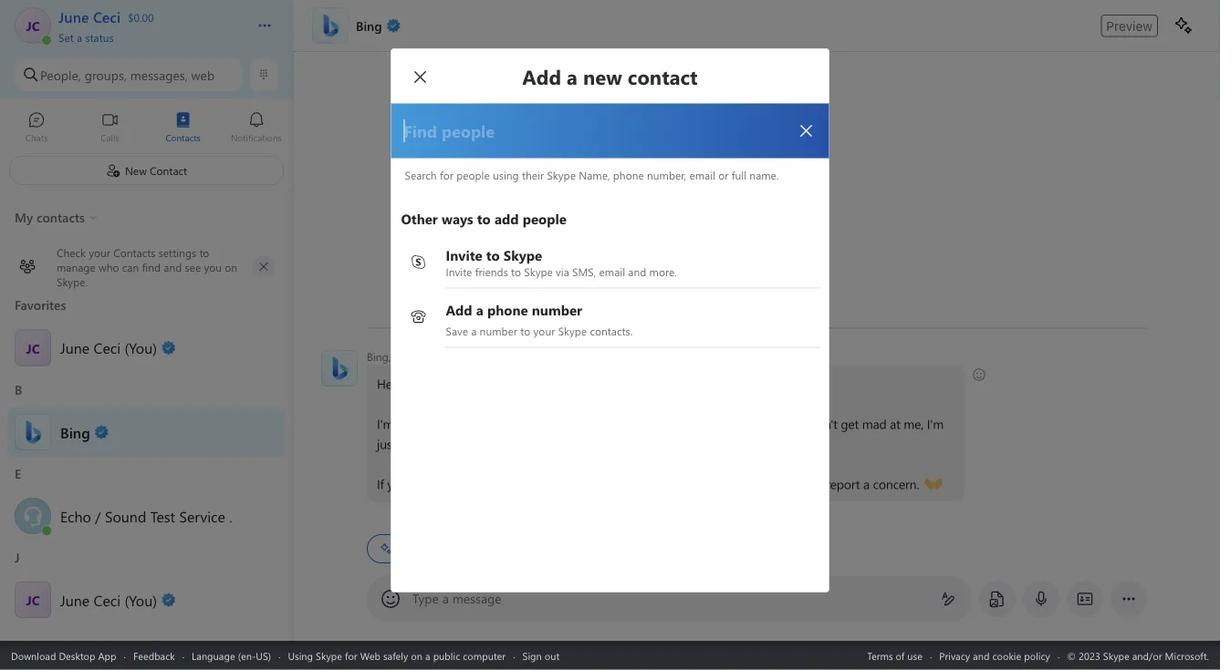 Task type: locate. For each thing, give the bounding box(es) containing it.
1 want from the left
[[411, 476, 437, 493]]

0 vertical spatial .
[[591, 476, 594, 493]]

0 horizontal spatial you
[[387, 476, 408, 493]]

june inside favorites group
[[60, 338, 90, 358]]

0 horizontal spatial i'm
[[377, 416, 394, 433]]

. right service
[[229, 506, 232, 526]]

to down preview,
[[435, 436, 446, 453]]

a right set
[[77, 30, 82, 44]]

sign
[[522, 649, 542, 663]]

1 vertical spatial .
[[229, 506, 232, 526]]

start
[[455, 476, 480, 493]]

better!
[[471, 436, 507, 453]]

want down trying
[[411, 476, 437, 493]]

1 i'm from the left
[[377, 416, 394, 433]]

1 horizontal spatial get
[[841, 416, 859, 433]]

i'm right me,
[[927, 416, 944, 433]]

. and if you want to give me feedback, just report a concern.
[[591, 476, 922, 493]]

hey,
[[377, 376, 400, 392]]

i'm
[[377, 416, 394, 433], [492, 416, 509, 433], [927, 416, 944, 433]]

i
[[648, 416, 651, 433]]

i'm left an
[[377, 416, 394, 433]]

/
[[95, 506, 101, 526]]

sometimes
[[584, 416, 644, 433]]

message
[[452, 590, 502, 607]]

set a status button
[[58, 26, 239, 44]]

ceci
[[94, 338, 121, 358], [94, 590, 121, 610]]

(you) up b group
[[125, 338, 157, 358]]

want left give
[[656, 476, 683, 493]]

language (en-us) link
[[192, 649, 271, 663]]

(you) for j group
[[125, 590, 157, 610]]

(you) up feedback link at the left bottom of page
[[125, 590, 157, 610]]

groups,
[[85, 66, 127, 83]]

e group
[[0, 459, 293, 543]]

want inside i'm an ai preview, so i'm still learning. sometimes i might say something weird. don't get mad at me, i'm just trying to get better! if you want to start over, type
[[411, 476, 437, 493]]

1 you from the left
[[387, 476, 408, 493]]

ceci inside j group
[[94, 590, 121, 610]]

safely
[[383, 649, 408, 663]]

2 (you) from the top
[[125, 590, 157, 610]]

1 vertical spatial (you)
[[125, 590, 157, 610]]

2 i'm from the left
[[492, 416, 509, 433]]

you right if
[[633, 476, 653, 493]]

2 june ceci (you) from the top
[[60, 590, 157, 610]]

web
[[360, 649, 380, 663]]

language
[[192, 649, 235, 663]]

to
[[435, 436, 446, 453], [441, 476, 452, 493], [686, 476, 698, 493]]

people, groups, messages, web button
[[15, 58, 242, 91]]

0 vertical spatial just
[[377, 436, 396, 453]]

(you) inside favorites group
[[125, 338, 157, 358]]

get down preview,
[[450, 436, 468, 453]]

0 horizontal spatial .
[[229, 506, 232, 526]]

june ceci (you) inside favorites group
[[60, 338, 157, 358]]

1 (you) from the top
[[125, 338, 157, 358]]

8:21
[[394, 350, 414, 364]]

ceci inside favorites group
[[94, 338, 121, 358]]

report
[[826, 476, 860, 493]]

want
[[411, 476, 437, 493], [656, 476, 683, 493]]

0 vertical spatial get
[[841, 416, 859, 433]]

0 vertical spatial june
[[60, 338, 90, 358]]

an
[[397, 416, 410, 433]]

0 horizontal spatial get
[[450, 436, 468, 453]]

june for j group
[[60, 590, 90, 610]]

1 june ceci (you) from the top
[[60, 338, 157, 358]]

use
[[907, 649, 923, 663]]

3 i'm from the left
[[927, 416, 944, 433]]

june up bing in the bottom left of the page
[[60, 338, 90, 358]]

hey, this is
[[377, 376, 438, 392]]

2 june from the top
[[60, 590, 90, 610]]

1 horizontal spatial .
[[591, 476, 594, 493]]

feedback link
[[133, 649, 175, 663]]

1 horizontal spatial want
[[656, 476, 683, 493]]

0 horizontal spatial just
[[377, 436, 396, 453]]

1 horizontal spatial you
[[633, 476, 653, 493]]

ceci up app
[[94, 590, 121, 610]]

(you)
[[125, 338, 157, 358], [125, 590, 157, 610]]

0 horizontal spatial want
[[411, 476, 437, 493]]

get
[[841, 416, 859, 433], [450, 436, 468, 453]]

june ceci (you) up b group
[[60, 338, 157, 358]]

1 ceci from the top
[[94, 338, 121, 358]]

concern.
[[873, 476, 919, 493]]

b group
[[0, 376, 293, 459]]

1 vertical spatial ceci
[[94, 590, 121, 610]]

using
[[288, 649, 313, 663]]

.
[[591, 476, 594, 493], [229, 506, 232, 526]]

0 vertical spatial june ceci (you)
[[60, 338, 157, 358]]

us)
[[256, 649, 271, 663]]

i'm right the so
[[492, 416, 509, 433]]

1 vertical spatial june ceci (you)
[[60, 590, 157, 610]]

web
[[191, 66, 215, 83]]

june ceci (you) up app
[[60, 590, 157, 610]]

a right on
[[425, 649, 430, 663]]

you
[[387, 476, 408, 493], [633, 476, 653, 493]]

type a message
[[412, 590, 502, 607]]

just left trying
[[377, 436, 396, 453]]

you right the "if"
[[387, 476, 408, 493]]

just left report
[[803, 476, 823, 493]]

bing,
[[367, 350, 391, 364]]

to left start
[[441, 476, 452, 493]]

1 vertical spatial june
[[60, 590, 90, 610]]

echo
[[60, 506, 91, 526]]

ceci up b group
[[94, 338, 121, 358]]

tab list
[[0, 103, 293, 153]]

a
[[77, 30, 82, 44], [863, 476, 870, 493], [442, 590, 449, 607], [425, 649, 430, 663]]

june ceci (you)
[[60, 338, 157, 358], [60, 590, 157, 610]]

june for favorites group at left
[[60, 338, 90, 358]]

june up desktop
[[60, 590, 90, 610]]

privacy
[[939, 649, 970, 663]]

me,
[[904, 416, 924, 433]]

2 ceci from the top
[[94, 590, 121, 610]]

just inside i'm an ai preview, so i'm still learning. sometimes i might say something weird. don't get mad at me, i'm just trying to get better! if you want to start over, type
[[377, 436, 396, 453]]

june ceci (you) for j group
[[60, 590, 157, 610]]

public
[[433, 649, 460, 663]]

at
[[890, 416, 900, 433]]

ceci for favorites group at left
[[94, 338, 121, 358]]

0 vertical spatial (you)
[[125, 338, 157, 358]]

2 horizontal spatial i'm
[[927, 416, 944, 433]]

. left and
[[591, 476, 594, 493]]

1 horizontal spatial i'm
[[492, 416, 509, 433]]

just
[[377, 436, 396, 453], [803, 476, 823, 493]]

1 vertical spatial just
[[803, 476, 823, 493]]

get left the mad
[[841, 416, 859, 433]]

june inside j group
[[60, 590, 90, 610]]

(you) inside j group
[[125, 590, 157, 610]]

might
[[654, 416, 687, 433]]

learning.
[[533, 416, 580, 433]]

ceci for j group
[[94, 590, 121, 610]]

1 june from the top
[[60, 338, 90, 358]]

status
[[85, 30, 114, 44]]

2 want from the left
[[656, 476, 683, 493]]

0 vertical spatial ceci
[[94, 338, 121, 358]]

june
[[60, 338, 90, 358], [60, 590, 90, 610]]

june ceci (you) inside j group
[[60, 590, 157, 610]]

people, groups, messages, web
[[40, 66, 215, 83]]

bing
[[60, 423, 90, 442]]



Task type: describe. For each thing, give the bounding box(es) containing it.
and
[[973, 649, 990, 663]]

this
[[404, 376, 423, 392]]

set
[[58, 30, 74, 44]]

if
[[377, 476, 384, 493]]

download desktop app link
[[11, 649, 116, 663]]

mad
[[862, 416, 887, 433]]

still
[[512, 416, 530, 433]]

over,
[[483, 476, 509, 493]]

Type a message text field
[[413, 590, 926, 609]]

1 horizontal spatial just
[[803, 476, 823, 493]]

so
[[476, 416, 488, 433]]

sound
[[105, 506, 146, 526]]

(en-
[[238, 649, 256, 663]]

for
[[345, 649, 357, 663]]

1 vertical spatial get
[[450, 436, 468, 453]]

am
[[417, 350, 434, 364]]

a right type
[[442, 590, 449, 607]]

set a status
[[58, 30, 114, 44]]

test
[[150, 506, 175, 526]]

favorites group
[[0, 291, 293, 376]]

language (en-us)
[[192, 649, 271, 663]]

download
[[11, 649, 56, 663]]

is
[[426, 376, 434, 392]]

ai
[[414, 416, 425, 433]]

to left give
[[686, 476, 698, 493]]

weird.
[[772, 416, 805, 433]]

(openhands)
[[924, 475, 993, 491]]

service
[[179, 506, 225, 526]]

feedback,
[[747, 476, 800, 493]]

sign out link
[[522, 649, 560, 663]]

download desktop app
[[11, 649, 116, 663]]

policy
[[1024, 649, 1050, 663]]

i'm an ai preview, so i'm still learning. sometimes i might say something weird. don't get mad at me, i'm just trying to get better! if you want to start over, type
[[377, 416, 947, 493]]

type
[[512, 476, 536, 493]]

2 you from the left
[[633, 476, 653, 493]]

on
[[411, 649, 423, 663]]

people,
[[40, 66, 81, 83]]

trying
[[400, 436, 432, 453]]

and
[[597, 476, 619, 493]]

skype
[[316, 649, 342, 663]]

terms of use link
[[867, 649, 923, 663]]

a right report
[[863, 476, 870, 493]]

out
[[545, 649, 560, 663]]

using skype for web safely on a public computer link
[[288, 649, 506, 663]]

bing, 8:21 am
[[367, 350, 434, 364]]

something
[[711, 416, 769, 433]]

say
[[690, 416, 707, 433]]

you inside i'm an ai preview, so i'm still learning. sometimes i might say something weird. don't get mad at me, i'm just trying to get better! if you want to start over, type
[[387, 476, 408, 493]]

a inside button
[[77, 30, 82, 44]]

j group
[[0, 543, 293, 627]]

cookie
[[992, 649, 1021, 663]]

feedback
[[133, 649, 175, 663]]

today heading
[[367, 308, 1147, 340]]

june ceci (you) for favorites group at left
[[60, 338, 157, 358]]

of
[[896, 649, 905, 663]]

privacy and cookie policy link
[[939, 649, 1050, 663]]

don't
[[808, 416, 838, 433]]

sign out
[[522, 649, 560, 663]]

terms
[[867, 649, 893, 663]]

app
[[98, 649, 116, 663]]

give
[[701, 476, 723, 493]]

computer
[[463, 649, 506, 663]]

terms of use
[[867, 649, 923, 663]]

using skype for web safely on a public computer
[[288, 649, 506, 663]]

type
[[412, 590, 439, 607]]

desktop
[[59, 649, 95, 663]]

if
[[623, 476, 629, 493]]

me
[[727, 476, 744, 493]]

bing, selected. list item
[[0, 407, 293, 458]]

preview,
[[428, 416, 473, 433]]

messages,
[[130, 66, 188, 83]]

echo / sound test service .
[[60, 506, 232, 526]]

(you) for favorites group at left
[[125, 338, 157, 358]]

Find people text field
[[402, 119, 782, 143]]

preview
[[1106, 18, 1153, 33]]

. inside e group
[[229, 506, 232, 526]]

privacy and cookie policy
[[939, 649, 1050, 663]]



Task type: vqa. For each thing, say whether or not it's contained in the screenshot.
the (openhands)
yes



